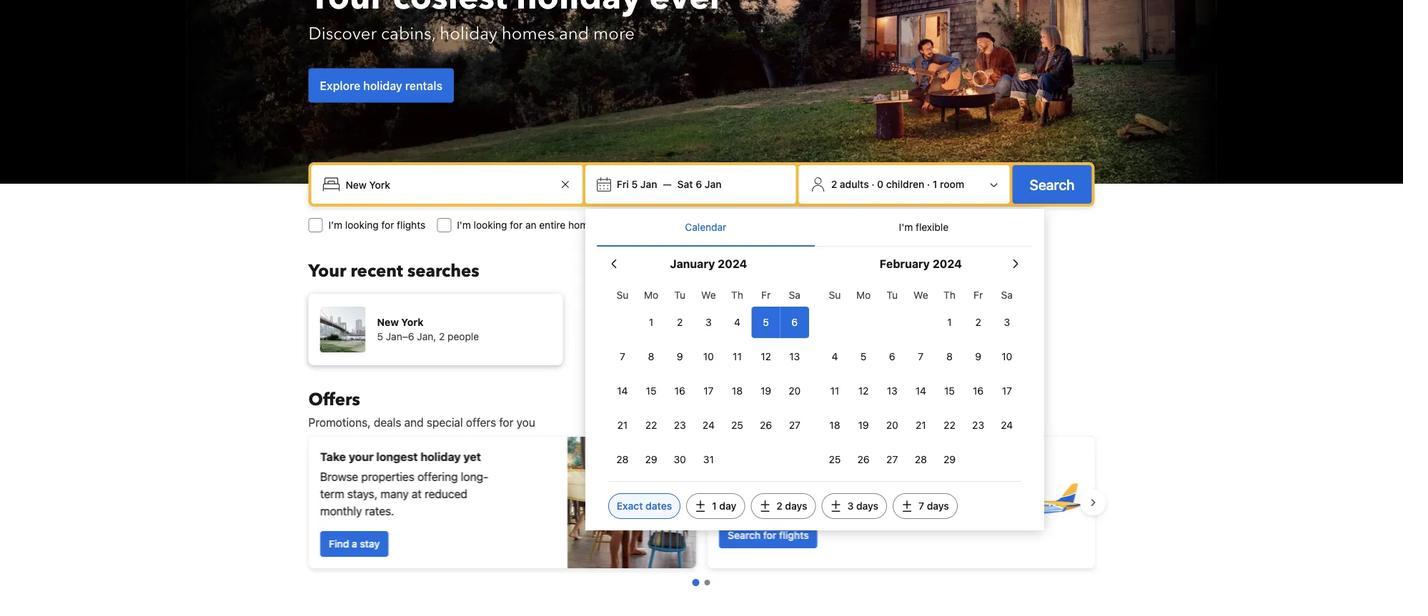 Task type: locate. For each thing, give the bounding box(es) containing it.
1 horizontal spatial 18
[[829, 419, 840, 431]]

1 horizontal spatial 24
[[1001, 419, 1013, 431]]

1 21 from the left
[[617, 419, 628, 431]]

i'm left travelling
[[688, 219, 702, 231]]

9 right 8 checkbox in the bottom of the page
[[975, 351, 981, 362]]

1 23 from the left
[[674, 419, 686, 431]]

2 28 from the left
[[915, 454, 927, 465]]

new
[[377, 316, 399, 328]]

8 right 7 february 2024 option
[[947, 351, 953, 362]]

21 February 2024 checkbox
[[907, 410, 935, 441]]

1 left 'room'
[[933, 178, 937, 190]]

10 right 9 february 2024 option
[[1002, 351, 1012, 362]]

28 left 29 january 2024 checkbox
[[616, 454, 629, 465]]

25 inside option
[[731, 419, 743, 431]]

2 2024 from the left
[[933, 257, 962, 271]]

23 for 23 february 2024 checkbox
[[972, 419, 984, 431]]

5 down "new"
[[377, 331, 383, 342]]

14 right 13 checkbox
[[916, 385, 926, 397]]

12 right the 11 checkbox
[[761, 351, 771, 362]]

19 inside 19 january 2024 option
[[761, 385, 771, 397]]

search for flights link
[[719, 523, 817, 548]]

15 inside checkbox
[[944, 385, 955, 397]]

2 fr from the left
[[974, 289, 983, 301]]

20 left 21 checkbox
[[886, 419, 898, 431]]

looking left an
[[474, 219, 507, 231]]

find
[[328, 538, 349, 550]]

1 horizontal spatial 8
[[947, 351, 953, 362]]

1 16 from the left
[[675, 385, 685, 397]]

days down compare
[[785, 500, 807, 512]]

0 horizontal spatial mo
[[644, 289, 658, 301]]

20 inside option
[[789, 385, 801, 397]]

many
[[380, 487, 408, 501]]

2 horizontal spatial flights
[[887, 479, 919, 492]]

9 inside option
[[975, 351, 981, 362]]

1 9 from the left
[[677, 351, 683, 362]]

2 days from the left
[[856, 500, 879, 512]]

we for february
[[914, 289, 928, 301]]

2 vertical spatial flights
[[779, 529, 809, 541]]

12 right 11 checkbox
[[858, 385, 869, 397]]

26 inside option
[[760, 419, 772, 431]]

tab list
[[597, 209, 1033, 247]]

fly away to your dream holiday image
[[983, 452, 1083, 553]]

2 adults · 0 children · 1 room button
[[805, 171, 1004, 198]]

16 February 2024 checkbox
[[964, 375, 993, 407]]

16 right 15 february 2024 checkbox
[[973, 385, 984, 397]]

i'm
[[457, 219, 471, 231], [688, 219, 702, 231], [899, 221, 913, 233]]

16 January 2024 checkbox
[[666, 375, 694, 407]]

14
[[617, 385, 628, 397], [916, 385, 926, 397]]

22 January 2024 checkbox
[[637, 410, 666, 441]]

more inside fly away to your dream holiday get inspired, compare and book flights with more flexibility
[[719, 496, 745, 509]]

0 horizontal spatial and
[[404, 416, 424, 429]]

1 th from the left
[[731, 289, 743, 301]]

1 we from the left
[[701, 289, 716, 301]]

6 February 2024 checkbox
[[878, 341, 907, 372]]

2 16 from the left
[[973, 385, 984, 397]]

for down flexibility
[[763, 529, 776, 541]]

1 horizontal spatial 26
[[857, 454, 870, 465]]

and
[[559, 22, 589, 46], [404, 416, 424, 429], [836, 479, 856, 492]]

19 January 2024 checkbox
[[752, 375, 780, 407]]

18 inside option
[[732, 385, 743, 397]]

1 horizontal spatial mo
[[856, 289, 871, 301]]

1 horizontal spatial search
[[1030, 176, 1075, 193]]

8
[[648, 351, 654, 362], [947, 351, 953, 362]]

19 left 20 "option"
[[858, 419, 869, 431]]

1 tu from the left
[[674, 289, 686, 301]]

7 February 2024 checkbox
[[907, 341, 935, 372]]

1 horizontal spatial 12
[[858, 385, 869, 397]]

22 right 21 january 2024 option
[[645, 419, 657, 431]]

0 horizontal spatial 27
[[789, 419, 801, 431]]

sat 6 jan button
[[672, 172, 727, 197]]

24 right 23 february 2024 checkbox
[[1001, 419, 1013, 431]]

4 left '5 february 2024' option
[[832, 351, 838, 362]]

jan–6
[[386, 331, 414, 342]]

11 January 2024 checkbox
[[723, 341, 752, 372]]

jan right 'sat'
[[705, 178, 722, 190]]

we down february 2024
[[914, 289, 928, 301]]

21 inside option
[[617, 419, 628, 431]]

7 down with
[[919, 500, 924, 512]]

28 right '27 february 2024' option
[[915, 454, 927, 465]]

1 left 2 "option"
[[649, 316, 654, 328]]

0 horizontal spatial 10
[[703, 351, 714, 362]]

17 for 17 checkbox
[[1002, 385, 1012, 397]]

21 January 2024 checkbox
[[608, 410, 637, 441]]

search for search for flights
[[727, 529, 760, 541]]

fr up 5 cell
[[761, 289, 771, 301]]

mo for january
[[644, 289, 658, 301]]

1 horizontal spatial 14
[[916, 385, 926, 397]]

1 horizontal spatial days
[[856, 500, 879, 512]]

february 2024
[[880, 257, 962, 271]]

23 for 23 option
[[674, 419, 686, 431]]

search
[[1030, 176, 1075, 193], [727, 529, 760, 541]]

2 looking from the left
[[474, 219, 507, 231]]

progress bar
[[692, 579, 710, 586]]

days down book
[[856, 500, 879, 512]]

7 inside option
[[620, 351, 625, 362]]

sat
[[677, 178, 693, 190]]

looking
[[345, 219, 379, 231], [474, 219, 507, 231]]

6 right 'sat'
[[696, 178, 702, 190]]

th up the 1 february 2024 checkbox
[[944, 289, 956, 301]]

1 · from the left
[[872, 178, 875, 190]]

1 vertical spatial 20
[[886, 419, 898, 431]]

21 for 21 checkbox
[[916, 419, 926, 431]]

19
[[761, 385, 771, 397], [858, 419, 869, 431]]

1 28 from the left
[[616, 454, 629, 465]]

tu
[[674, 289, 686, 301], [887, 289, 898, 301]]

search inside region
[[727, 529, 760, 541]]

0 horizontal spatial we
[[701, 289, 716, 301]]

for for an
[[510, 219, 523, 231]]

9 for 9 february 2024 option
[[975, 351, 981, 362]]

0 horizontal spatial sa
[[789, 289, 801, 301]]

27
[[789, 419, 801, 431], [887, 454, 898, 465]]

19 February 2024 checkbox
[[849, 410, 878, 441]]

days
[[785, 500, 807, 512], [856, 500, 879, 512], [927, 500, 949, 512]]

26 up book
[[857, 454, 870, 465]]

2 vertical spatial 6
[[889, 351, 895, 362]]

1 horizontal spatial looking
[[474, 219, 507, 231]]

sa for january 2024
[[789, 289, 801, 301]]

looking for i'm
[[345, 219, 379, 231]]

23 inside checkbox
[[972, 419, 984, 431]]

2 24 from the left
[[1001, 419, 1013, 431]]

2 15 from the left
[[944, 385, 955, 397]]

6
[[696, 178, 702, 190], [792, 316, 798, 328], [889, 351, 895, 362]]

th up 4 january 2024 checkbox
[[731, 289, 743, 301]]

17 for the "17" checkbox
[[704, 385, 714, 397]]

tab list containing calendar
[[597, 209, 1033, 247]]

mo up 1 option
[[644, 289, 658, 301]]

25 right 24 january 2024 checkbox
[[731, 419, 743, 431]]

3 for february 2024
[[1004, 316, 1010, 328]]

0 vertical spatial 25
[[731, 419, 743, 431]]

25 February 2024 checkbox
[[821, 444, 849, 475]]

0 vertical spatial 19
[[761, 385, 771, 397]]

0 horizontal spatial 8
[[648, 351, 654, 362]]

20 right 19 january 2024 option
[[789, 385, 801, 397]]

27 right 26 option
[[789, 419, 801, 431]]

0 horizontal spatial 18
[[732, 385, 743, 397]]

holiday left homes
[[440, 22, 497, 46]]

2 grid from the left
[[821, 281, 1021, 475]]

17 right 16 option
[[1002, 385, 1012, 397]]

your right to
[[783, 459, 808, 472]]

search for search
[[1030, 176, 1075, 193]]

24 February 2024 checkbox
[[993, 410, 1021, 441]]

0 horizontal spatial 25
[[731, 419, 743, 431]]

30 January 2024 checkbox
[[666, 444, 694, 475]]

for
[[381, 219, 394, 231], [510, 219, 523, 231], [750, 219, 763, 231], [499, 416, 514, 429], [763, 529, 776, 541]]

i'm left flexible
[[899, 221, 913, 233]]

7 inside option
[[918, 351, 924, 362]]

1 horizontal spatial sa
[[1001, 289, 1013, 301]]

looking right i'm
[[345, 219, 379, 231]]

search for flights
[[727, 529, 809, 541]]

7 left 8 january 2024 option
[[620, 351, 625, 362]]

flights up your recent searches
[[397, 219, 426, 231]]

1 horizontal spatial ·
[[927, 178, 930, 190]]

holiday left rentals
[[363, 79, 402, 92]]

17 January 2024 checkbox
[[694, 375, 723, 407]]

fr up 2 february 2024 option
[[974, 289, 983, 301]]

13 inside checkbox
[[887, 385, 898, 397]]

2 inside "option"
[[677, 316, 683, 328]]

your right take
[[348, 450, 373, 464]]

9
[[677, 351, 683, 362], [975, 351, 981, 362]]

fly
[[719, 459, 735, 472]]

1 horizontal spatial 23
[[972, 419, 984, 431]]

27 for 27 january 2024 option
[[789, 419, 801, 431]]

18 inside option
[[829, 419, 840, 431]]

13
[[789, 351, 800, 362], [887, 385, 898, 397]]

4 right 3 'checkbox'
[[734, 316, 741, 328]]

1 horizontal spatial 16
[[973, 385, 984, 397]]

17
[[704, 385, 714, 397], [1002, 385, 1012, 397]]

tu for january
[[674, 289, 686, 301]]

1 horizontal spatial 10
[[1002, 351, 1012, 362]]

24 for 24 option
[[1001, 419, 1013, 431]]

1 8 from the left
[[648, 351, 654, 362]]

10
[[703, 351, 714, 362], [1002, 351, 1012, 362]]

2 22 from the left
[[944, 419, 956, 431]]

and right the deals at the left
[[404, 416, 424, 429]]

0 horizontal spatial grid
[[608, 281, 809, 475]]

25 left "26" checkbox
[[829, 454, 841, 465]]

5 right 4 january 2024 checkbox
[[763, 316, 769, 328]]

17 February 2024 checkbox
[[993, 375, 1021, 407]]

28 January 2024 checkbox
[[608, 444, 637, 475]]

1
[[933, 178, 937, 190], [649, 316, 654, 328], [947, 316, 952, 328], [712, 500, 717, 512]]

23
[[674, 419, 686, 431], [972, 419, 984, 431]]

20 February 2024 checkbox
[[878, 410, 907, 441]]

1 vertical spatial more
[[719, 496, 745, 509]]

offers promotions, deals and special offers for you
[[308, 388, 535, 429]]

1 days from the left
[[785, 500, 807, 512]]

sa
[[789, 289, 801, 301], [1001, 289, 1013, 301]]

·
[[872, 178, 875, 190], [927, 178, 930, 190]]

22
[[645, 419, 657, 431], [944, 419, 956, 431]]

offering
[[417, 470, 458, 484]]

0 horizontal spatial 23
[[674, 419, 686, 431]]

1 vertical spatial 27
[[887, 454, 898, 465]]

29 left 30
[[645, 454, 657, 465]]

25 for '25' option
[[731, 419, 743, 431]]

6 inside cell
[[792, 316, 798, 328]]

with
[[922, 479, 944, 492]]

1 horizontal spatial more
[[719, 496, 745, 509]]

0 horizontal spatial th
[[731, 289, 743, 301]]

1 mo from the left
[[644, 289, 658, 301]]

17 right 16 january 2024 checkbox
[[704, 385, 714, 397]]

21 inside checkbox
[[916, 419, 926, 431]]

1 horizontal spatial th
[[944, 289, 956, 301]]

9 right 8 january 2024 option
[[677, 351, 683, 362]]

flights inside fly away to your dream holiday get inspired, compare and book flights with more flexibility
[[887, 479, 919, 492]]

reduced
[[424, 487, 467, 501]]

0 horizontal spatial 20
[[789, 385, 801, 397]]

7 right 6 february 2024 checkbox
[[918, 351, 924, 362]]

21 left 22 option
[[617, 419, 628, 431]]

0 horizontal spatial 19
[[761, 385, 771, 397]]

1 vertical spatial 26
[[857, 454, 870, 465]]

5 February 2024 checkbox
[[849, 341, 878, 372]]

1 vertical spatial and
[[404, 416, 424, 429]]

18 February 2024 checkbox
[[821, 410, 849, 441]]

1 14 from the left
[[617, 385, 628, 397]]

8 January 2024 checkbox
[[637, 341, 666, 372]]

0 horizontal spatial search
[[727, 529, 760, 541]]

1 horizontal spatial 9
[[975, 351, 981, 362]]

2 horizontal spatial and
[[836, 479, 856, 492]]

we up 3 'checkbox'
[[701, 289, 716, 301]]

for left you
[[499, 416, 514, 429]]

1 horizontal spatial 19
[[858, 419, 869, 431]]

28
[[616, 454, 629, 465], [915, 454, 927, 465]]

6 for 6 february 2024 checkbox
[[889, 351, 895, 362]]

21
[[617, 419, 628, 431], [916, 419, 926, 431]]

1 horizontal spatial 4
[[832, 351, 838, 362]]

22 February 2024 checkbox
[[935, 410, 964, 441]]

your
[[308, 259, 346, 283]]

1 horizontal spatial we
[[914, 289, 928, 301]]

0 vertical spatial search
[[1030, 176, 1075, 193]]

0 horizontal spatial i'm
[[457, 219, 471, 231]]

21 right 20 "option"
[[916, 419, 926, 431]]

0 vertical spatial 27
[[789, 419, 801, 431]]

6 for 6 january 2024 checkbox
[[792, 316, 798, 328]]

1 horizontal spatial 25
[[829, 454, 841, 465]]

2024
[[718, 257, 747, 271], [933, 257, 962, 271]]

1 horizontal spatial su
[[829, 289, 841, 301]]

1 horizontal spatial flights
[[779, 529, 809, 541]]

sa up 6 cell
[[789, 289, 801, 301]]

sa up 3 option
[[1001, 289, 1013, 301]]

2 8 from the left
[[947, 351, 953, 362]]

6 right '5 february 2024' option
[[889, 351, 895, 362]]

10 inside checkbox
[[1002, 351, 1012, 362]]

1 horizontal spatial grid
[[821, 281, 1021, 475]]

1 horizontal spatial and
[[559, 22, 589, 46]]

0 vertical spatial 13
[[789, 351, 800, 362]]

inspired,
[[740, 479, 785, 492]]

flights down 2 days
[[779, 529, 809, 541]]

for left an
[[510, 219, 523, 231]]

1 horizontal spatial jan
[[705, 178, 722, 190]]

12 February 2024 checkbox
[[849, 375, 878, 407]]

0 horizontal spatial su
[[617, 289, 629, 301]]

24 inside checkbox
[[703, 419, 715, 431]]

2 9 from the left
[[975, 351, 981, 362]]

0 horizontal spatial 6
[[696, 178, 702, 190]]

room
[[940, 178, 964, 190]]

0 horizontal spatial ·
[[872, 178, 875, 190]]

10 inside option
[[703, 351, 714, 362]]

1 sa from the left
[[789, 289, 801, 301]]

1 left 2 february 2024 option
[[947, 316, 952, 328]]

29 January 2024 checkbox
[[637, 444, 666, 475]]

for left work
[[750, 219, 763, 231]]

26 right '25' option
[[760, 419, 772, 431]]

5 inside option
[[861, 351, 867, 362]]

0 horizontal spatial 2024
[[718, 257, 747, 271]]

25
[[731, 419, 743, 431], [829, 454, 841, 465]]

10 for 10 option
[[703, 351, 714, 362]]

and left book
[[836, 479, 856, 492]]

1 horizontal spatial 3
[[847, 500, 854, 512]]

2 29 from the left
[[944, 454, 956, 465]]

1 grid from the left
[[608, 281, 809, 475]]

1 horizontal spatial 28
[[915, 454, 927, 465]]

and right homes
[[559, 22, 589, 46]]

0 vertical spatial 4
[[734, 316, 741, 328]]

0 horizontal spatial 3
[[706, 316, 712, 328]]

su up '7' option
[[617, 289, 629, 301]]

8 right '7' option
[[648, 351, 654, 362]]

28 inside "28 february 2024" option
[[915, 454, 927, 465]]

1 su from the left
[[617, 289, 629, 301]]

26 inside checkbox
[[857, 454, 870, 465]]

2 right jan,
[[439, 331, 445, 342]]

18 January 2024 checkbox
[[723, 375, 752, 407]]

0 horizontal spatial 26
[[760, 419, 772, 431]]

4 inside 4 january 2024 checkbox
[[734, 316, 741, 328]]

2 down "inspired,"
[[776, 500, 783, 512]]

27 for '27 february 2024' option
[[887, 454, 898, 465]]

25 inside option
[[829, 454, 841, 465]]

new york 5 jan–6 jan, 2 people
[[377, 316, 479, 342]]

1 horizontal spatial 29
[[944, 454, 956, 465]]

special
[[427, 416, 463, 429]]

24 inside option
[[1001, 419, 1013, 431]]

1 2024 from the left
[[718, 257, 747, 271]]

1 10 from the left
[[703, 351, 714, 362]]

i'm for i'm looking for an entire home or apartment
[[457, 219, 471, 231]]

find a stay link
[[320, 531, 388, 557]]

su up 4 february 2024 checkbox
[[829, 289, 841, 301]]

2 17 from the left
[[1002, 385, 1012, 397]]

0 horizontal spatial 11
[[733, 351, 742, 362]]

th
[[731, 289, 743, 301], [944, 289, 956, 301]]

5
[[632, 178, 638, 190], [763, 316, 769, 328], [377, 331, 383, 342], [861, 351, 867, 362]]

3 inside 'checkbox'
[[706, 316, 712, 328]]

15 inside checkbox
[[646, 385, 657, 397]]

0 horizontal spatial 14
[[617, 385, 628, 397]]

i'm inside button
[[899, 221, 913, 233]]

4 inside 4 february 2024 checkbox
[[832, 351, 838, 362]]

2 10 from the left
[[1002, 351, 1012, 362]]

1 vertical spatial 13
[[887, 385, 898, 397]]

19 inside '19 february 2024' checkbox
[[858, 419, 869, 431]]

region
[[297, 431, 1106, 574]]

1 horizontal spatial 11
[[830, 385, 839, 397]]

2 tu from the left
[[887, 289, 898, 301]]

9 February 2024 checkbox
[[964, 341, 993, 372]]

8 February 2024 checkbox
[[935, 341, 964, 372]]

24 for 24 january 2024 checkbox
[[703, 419, 715, 431]]

27 right "26" checkbox
[[887, 454, 898, 465]]

2 February 2024 checkbox
[[964, 307, 993, 338]]

1 horizontal spatial i'm
[[688, 219, 702, 231]]

2 vertical spatial and
[[836, 479, 856, 492]]

sa for february 2024
[[1001, 289, 1013, 301]]

0 horizontal spatial tu
[[674, 289, 686, 301]]

1 vertical spatial flights
[[887, 479, 919, 492]]

i'm travelling for work
[[688, 219, 788, 231]]

1 horizontal spatial 20
[[886, 419, 898, 431]]

5 right "fri"
[[632, 178, 638, 190]]

3 days from the left
[[927, 500, 949, 512]]

grid
[[608, 281, 809, 475], [821, 281, 1021, 475]]

16 inside 16 january 2024 checkbox
[[675, 385, 685, 397]]

days for 7 days
[[927, 500, 949, 512]]

2 right the 1 february 2024 checkbox
[[975, 316, 981, 328]]

0 horizontal spatial 24
[[703, 419, 715, 431]]

2 su from the left
[[829, 289, 841, 301]]

8 inside option
[[648, 351, 654, 362]]

1 horizontal spatial fr
[[974, 289, 983, 301]]

16 inside 16 option
[[973, 385, 984, 397]]

1 horizontal spatial 15
[[944, 385, 955, 397]]

16 for 16 option
[[973, 385, 984, 397]]

14 left the 15 checkbox
[[617, 385, 628, 397]]

days down with
[[927, 500, 949, 512]]

1 17 from the left
[[704, 385, 714, 397]]

28 inside 28 checkbox
[[616, 454, 629, 465]]

2 23 from the left
[[972, 419, 984, 431]]

3
[[706, 316, 712, 328], [1004, 316, 1010, 328], [847, 500, 854, 512]]

tu down february
[[887, 289, 898, 301]]

12
[[761, 351, 771, 362], [858, 385, 869, 397]]

i'm for i'm flexible
[[899, 221, 913, 233]]

9 inside "option"
[[677, 351, 683, 362]]

0 horizontal spatial 28
[[616, 454, 629, 465]]

2024 for february 2024
[[933, 257, 962, 271]]

1 horizontal spatial your
[[783, 459, 808, 472]]

more
[[593, 22, 635, 46], [719, 496, 745, 509]]

0
[[877, 178, 884, 190]]

1 vertical spatial 25
[[829, 454, 841, 465]]

2 th from the left
[[944, 289, 956, 301]]

0 vertical spatial 26
[[760, 419, 772, 431]]

23 inside option
[[674, 419, 686, 431]]

2 inside button
[[831, 178, 837, 190]]

th for february 2024
[[944, 289, 956, 301]]

0 horizontal spatial looking
[[345, 219, 379, 231]]

2024 down i'm travelling for work
[[718, 257, 747, 271]]

25 January 2024 checkbox
[[723, 410, 752, 441]]

20 inside "option"
[[886, 419, 898, 431]]

29 for 29 january 2024 checkbox
[[645, 454, 657, 465]]

2 January 2024 checkbox
[[666, 307, 694, 338]]

5 right 4 february 2024 checkbox
[[861, 351, 867, 362]]

19 right 18 january 2024 option
[[761, 385, 771, 397]]

29 right "28 february 2024" option at the right bottom
[[944, 454, 956, 465]]

0 horizontal spatial 15
[[646, 385, 657, 397]]

0 vertical spatial 11
[[733, 351, 742, 362]]

15 for the 15 checkbox
[[646, 385, 657, 397]]

31
[[703, 454, 714, 465]]

tu up 2 "option"
[[674, 289, 686, 301]]

3 January 2024 checkbox
[[694, 307, 723, 338]]

search inside button
[[1030, 176, 1075, 193]]

22 right 21 checkbox
[[944, 419, 956, 431]]

13 inside checkbox
[[789, 351, 800, 362]]

2 21 from the left
[[916, 419, 926, 431]]

0 horizontal spatial 21
[[617, 419, 628, 431]]

days for 3 days
[[856, 500, 879, 512]]

7 January 2024 checkbox
[[608, 341, 637, 372]]

2 left adults
[[831, 178, 837, 190]]

8 inside checkbox
[[947, 351, 953, 362]]

2
[[831, 178, 837, 190], [677, 316, 683, 328], [975, 316, 981, 328], [439, 331, 445, 342], [776, 500, 783, 512]]

fr
[[761, 289, 771, 301], [974, 289, 983, 301]]

13 January 2024 checkbox
[[780, 341, 809, 372]]

0 horizontal spatial days
[[785, 500, 807, 512]]

1 horizontal spatial tu
[[887, 289, 898, 301]]

11 for 11 checkbox
[[830, 385, 839, 397]]

10 right 9 january 2024 "option"
[[703, 351, 714, 362]]

24
[[703, 419, 715, 431], [1001, 419, 1013, 431]]

· right children
[[927, 178, 930, 190]]

get
[[719, 479, 737, 492]]

· left 0
[[872, 178, 875, 190]]

2 mo from the left
[[856, 289, 871, 301]]

children
[[886, 178, 924, 190]]

1 February 2024 checkbox
[[935, 307, 964, 338]]

mo up '5 february 2024' option
[[856, 289, 871, 301]]

1 horizontal spatial 21
[[916, 419, 926, 431]]

16 left the "17" checkbox
[[675, 385, 685, 397]]

2024 for january 2024
[[718, 257, 747, 271]]

holiday up book
[[849, 459, 889, 472]]

1 horizontal spatial 2024
[[933, 257, 962, 271]]

2 sa from the left
[[1001, 289, 1013, 301]]

fri
[[617, 178, 629, 190]]

jan left —
[[640, 178, 657, 190]]

looking for i'm
[[474, 219, 507, 231]]

1 24 from the left
[[703, 419, 715, 431]]

i'm down where are you going? field
[[457, 219, 471, 231]]

0 horizontal spatial 4
[[734, 316, 741, 328]]

3 inside option
[[1004, 316, 1010, 328]]

1 looking from the left
[[345, 219, 379, 231]]

1 horizontal spatial 22
[[944, 419, 956, 431]]

0 horizontal spatial your
[[348, 450, 373, 464]]

we
[[701, 289, 716, 301], [914, 289, 928, 301]]

24 right 23 option
[[703, 419, 715, 431]]

2 inside option
[[975, 316, 981, 328]]

0 horizontal spatial 9
[[677, 351, 683, 362]]

flights down '27 february 2024' option
[[887, 479, 919, 492]]

18 left '19 february 2024' checkbox
[[829, 419, 840, 431]]

2 right 1 option
[[677, 316, 683, 328]]

for up your recent searches
[[381, 219, 394, 231]]

2 we from the left
[[914, 289, 928, 301]]

0 horizontal spatial 22
[[645, 419, 657, 431]]

0 horizontal spatial 17
[[704, 385, 714, 397]]

1 29 from the left
[[645, 454, 657, 465]]

6 January 2024 checkbox
[[780, 307, 809, 338]]

2 horizontal spatial i'm
[[899, 221, 913, 233]]

1 15 from the left
[[646, 385, 657, 397]]

6 right 5 option
[[792, 316, 798, 328]]

1 fr from the left
[[761, 289, 771, 301]]

2024 down flexible
[[933, 257, 962, 271]]



Task type: vqa. For each thing, say whether or not it's contained in the screenshot.


Task type: describe. For each thing, give the bounding box(es) containing it.
stays,
[[347, 487, 377, 501]]

adults
[[840, 178, 869, 190]]

days for 2 days
[[785, 500, 807, 512]]

promotions,
[[308, 416, 371, 429]]

exact
[[617, 500, 643, 512]]

jan,
[[417, 331, 436, 342]]

29 February 2024 checkbox
[[935, 444, 964, 475]]

rentals
[[405, 79, 443, 92]]

18 for 18 january 2024 option
[[732, 385, 743, 397]]

26 for 26 option
[[760, 419, 772, 431]]

21 for 21 january 2024 option
[[617, 419, 628, 431]]

term
[[320, 487, 344, 501]]

0 vertical spatial 6
[[696, 178, 702, 190]]

8 for 8 checkbox in the bottom of the page
[[947, 351, 953, 362]]

4 for 4 january 2024 checkbox
[[734, 316, 741, 328]]

4 for 4 february 2024 checkbox
[[832, 351, 838, 362]]

2 jan from the left
[[705, 178, 722, 190]]

stay
[[360, 538, 379, 550]]

15 January 2024 checkbox
[[637, 375, 666, 407]]

dates
[[646, 500, 672, 512]]

4 January 2024 checkbox
[[723, 307, 752, 338]]

9 January 2024 checkbox
[[666, 341, 694, 372]]

1 inside checkbox
[[947, 316, 952, 328]]

properties
[[361, 470, 414, 484]]

homes
[[502, 22, 555, 46]]

rates.
[[365, 504, 394, 518]]

region containing take your longest holiday yet
[[297, 431, 1106, 574]]

24 January 2024 checkbox
[[694, 410, 723, 441]]

and inside "offers promotions, deals and special offers for you"
[[404, 416, 424, 429]]

2 inside new york 5 jan–6 jan, 2 people
[[439, 331, 445, 342]]

0 horizontal spatial flights
[[397, 219, 426, 231]]

20 for 20 january 2024 option
[[789, 385, 801, 397]]

exact dates
[[617, 500, 672, 512]]

13 for 13 checkbox at the right of page
[[789, 351, 800, 362]]

5 January 2024 checkbox
[[752, 307, 780, 338]]

fr for january 2024
[[761, 289, 771, 301]]

1 left day at the right bottom of page
[[712, 500, 717, 512]]

th for january 2024
[[731, 289, 743, 301]]

for for flights
[[381, 219, 394, 231]]

0 vertical spatial and
[[559, 22, 589, 46]]

10 January 2024 checkbox
[[694, 341, 723, 372]]

2 · from the left
[[927, 178, 930, 190]]

i'm flexible button
[[815, 209, 1033, 246]]

and inside fly away to your dream holiday get inspired, compare and book flights with more flexibility
[[836, 479, 856, 492]]

3 days
[[847, 500, 879, 512]]

take your longest holiday yet browse properties offering long- term stays, many at reduced monthly rates.
[[320, 450, 488, 518]]

holiday inside fly away to your dream holiday get inspired, compare and book flights with more flexibility
[[849, 459, 889, 472]]

cabins,
[[381, 22, 436, 46]]

work
[[765, 219, 788, 231]]

4 February 2024 checkbox
[[821, 341, 849, 372]]

28 for 28 checkbox
[[616, 454, 629, 465]]

i'm
[[328, 219, 343, 231]]

recent
[[351, 259, 403, 283]]

fri 5 jan button
[[611, 172, 663, 197]]

20 January 2024 checkbox
[[780, 375, 809, 407]]

27 February 2024 checkbox
[[878, 444, 907, 475]]

your recent searches
[[308, 259, 479, 283]]

to
[[769, 459, 780, 472]]

2 days
[[776, 500, 807, 512]]

19 for 19 january 2024 option
[[761, 385, 771, 397]]

26 January 2024 checkbox
[[752, 410, 780, 441]]

25 for 25 february 2024 option
[[829, 454, 841, 465]]

—
[[663, 178, 672, 190]]

8 for 8 january 2024 option
[[648, 351, 654, 362]]

dream
[[811, 459, 846, 472]]

5 inside option
[[763, 316, 769, 328]]

14 February 2024 checkbox
[[907, 375, 935, 407]]

23 February 2024 checkbox
[[964, 410, 993, 441]]

tu for february
[[887, 289, 898, 301]]

your inside take your longest holiday yet browse properties offering long- term stays, many at reduced monthly rates.
[[348, 450, 373, 464]]

11 February 2024 checkbox
[[821, 375, 849, 407]]

january
[[670, 257, 715, 271]]

or
[[597, 219, 606, 231]]

i'm looking for flights
[[328, 219, 426, 231]]

26 February 2024 checkbox
[[849, 444, 878, 475]]

2 adults · 0 children · 1 room
[[831, 178, 964, 190]]

18 for 18 option
[[829, 419, 840, 431]]

explore holiday rentals
[[320, 79, 443, 92]]

we for january
[[701, 289, 716, 301]]

0 horizontal spatial 12
[[761, 351, 771, 362]]

fly away to your dream holiday get inspired, compare and book flights with more flexibility
[[719, 459, 944, 509]]

february
[[880, 257, 930, 271]]

browse
[[320, 470, 358, 484]]

york
[[401, 316, 424, 328]]

grid for january
[[608, 281, 809, 475]]

i'm for i'm travelling for work
[[688, 219, 702, 231]]

i'm looking for an entire home or apartment
[[457, 219, 657, 231]]

1 January 2024 checkbox
[[637, 307, 666, 338]]

Where are you going? field
[[340, 172, 557, 197]]

at
[[411, 487, 421, 501]]

26 for "26" checkbox
[[857, 454, 870, 465]]

1 vertical spatial 12
[[858, 385, 869, 397]]

20 for 20 "option"
[[886, 419, 898, 431]]

offers
[[308, 388, 360, 411]]

you
[[517, 416, 535, 429]]

compare
[[788, 479, 833, 492]]

29 for 29 checkbox
[[944, 454, 956, 465]]

fri 5 jan — sat 6 jan
[[617, 178, 722, 190]]

people
[[448, 331, 479, 342]]

apartment
[[609, 219, 657, 231]]

yet
[[463, 450, 481, 464]]

12 January 2024 checkbox
[[752, 341, 780, 372]]

30
[[674, 454, 686, 465]]

3 February 2024 checkbox
[[993, 307, 1021, 338]]

away
[[738, 459, 766, 472]]

1 day
[[712, 500, 736, 512]]

find a stay
[[328, 538, 379, 550]]

explore
[[320, 79, 360, 92]]

your inside fly away to your dream holiday get inspired, compare and book flights with more flexibility
[[783, 459, 808, 472]]

1 inside 2 adults · 0 children · 1 room button
[[933, 178, 937, 190]]

28 for "28 february 2024" option at the right bottom
[[915, 454, 927, 465]]

1 inside 1 option
[[649, 316, 654, 328]]

1 22 from the left
[[645, 419, 657, 431]]

19 for '19 february 2024' checkbox
[[858, 419, 869, 431]]

search button
[[1013, 165, 1092, 204]]

home
[[568, 219, 594, 231]]

i'm flexible
[[899, 221, 949, 233]]

travelling
[[705, 219, 747, 231]]

explore holiday rentals link
[[308, 68, 454, 103]]

monthly
[[320, 504, 362, 518]]

27 January 2024 checkbox
[[780, 410, 809, 441]]

su for january
[[617, 289, 629, 301]]

9 for 9 january 2024 "option"
[[677, 351, 683, 362]]

5 cell
[[752, 304, 780, 338]]

for inside region
[[763, 529, 776, 541]]

14 January 2024 checkbox
[[608, 375, 637, 407]]

su for february
[[829, 289, 841, 301]]

calendar button
[[597, 209, 815, 246]]

28 February 2024 checkbox
[[907, 444, 935, 475]]

searches
[[407, 259, 479, 283]]

23 January 2024 checkbox
[[666, 410, 694, 441]]

calendar
[[685, 221, 727, 233]]

1 jan from the left
[[640, 178, 657, 190]]

10 February 2024 checkbox
[[993, 341, 1021, 372]]

mo for february
[[856, 289, 871, 301]]

take your longest holiday yet image
[[567, 437, 696, 568]]

longest
[[376, 450, 417, 464]]

13 for 13 checkbox
[[887, 385, 898, 397]]

grid for february
[[821, 281, 1021, 475]]

for for work
[[750, 219, 763, 231]]

offers
[[466, 416, 496, 429]]

long-
[[461, 470, 488, 484]]

flexible
[[916, 221, 949, 233]]

15 February 2024 checkbox
[[935, 375, 964, 407]]

deals
[[374, 416, 401, 429]]

31 January 2024 checkbox
[[694, 444, 723, 475]]

for inside "offers promotions, deals and special offers for you"
[[499, 416, 514, 429]]

fr for february 2024
[[974, 289, 983, 301]]

6 cell
[[780, 304, 809, 338]]

7 days
[[919, 500, 949, 512]]

7 for 7 february 2024 option
[[918, 351, 924, 362]]

16 for 16 january 2024 checkbox
[[675, 385, 685, 397]]

0 horizontal spatial more
[[593, 22, 635, 46]]

flights inside "search for flights" link
[[779, 529, 809, 541]]

january 2024
[[670, 257, 747, 271]]

holiday inside take your longest holiday yet browse properties offering long- term stays, many at reduced monthly rates.
[[420, 450, 460, 464]]

discover cabins, holiday homes and more
[[308, 22, 635, 46]]

entire
[[539, 219, 566, 231]]

a
[[351, 538, 357, 550]]

15 for 15 february 2024 checkbox
[[944, 385, 955, 397]]

book
[[859, 479, 884, 492]]

an
[[525, 219, 537, 231]]

day
[[719, 500, 736, 512]]

7 for '7' option
[[620, 351, 625, 362]]

2 14 from the left
[[916, 385, 926, 397]]

10 for 10 checkbox at the right of page
[[1002, 351, 1012, 362]]

flexibility
[[748, 496, 794, 509]]

discover
[[308, 22, 377, 46]]

5 inside new york 5 jan–6 jan, 2 people
[[377, 331, 383, 342]]

11 for the 11 checkbox
[[733, 351, 742, 362]]

13 February 2024 checkbox
[[878, 375, 907, 407]]

3 for january 2024
[[706, 316, 712, 328]]



